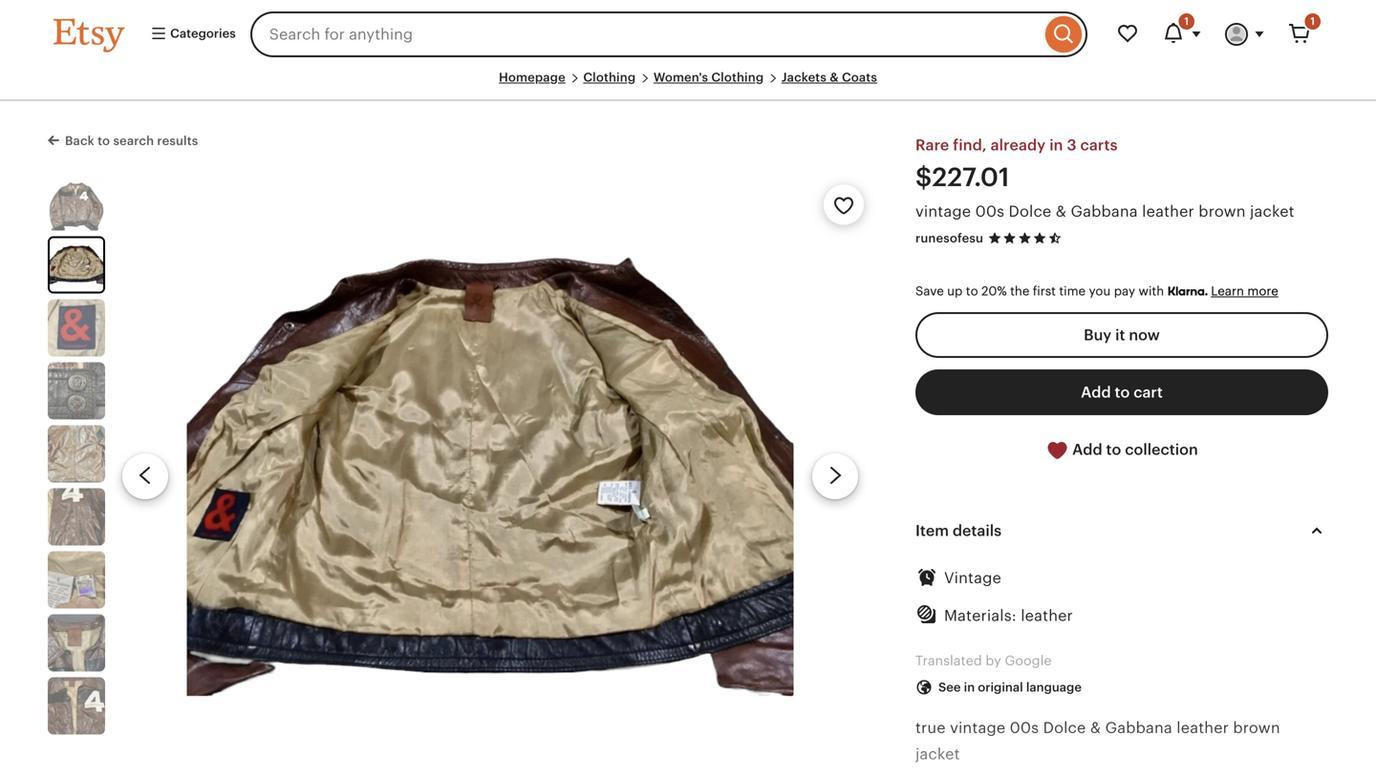Task type: locate. For each thing, give the bounding box(es) containing it.
1 link
[[1277, 11, 1323, 57]]

categories banner
[[19, 0, 1357, 69]]

dolce down language on the bottom of page
[[1043, 720, 1086, 737]]

buy it now
[[1084, 327, 1160, 344]]

1 horizontal spatial &
[[1056, 203, 1067, 220]]

0 horizontal spatial jacket
[[915, 746, 960, 763]]

add inside "button"
[[1072, 441, 1102, 458]]

1 vertical spatial add
[[1072, 441, 1102, 458]]

materials: leather
[[944, 608, 1073, 625]]

you
[[1089, 284, 1111, 299]]

0 horizontal spatial vintage 00s dolce & gabbana leather brown jacket image 2 image
[[50, 238, 103, 292]]

add
[[1081, 384, 1111, 401], [1072, 441, 1102, 458]]

to inside "button"
[[1106, 441, 1121, 458]]

coats
[[842, 70, 877, 85]]

clothing right women's
[[711, 70, 764, 85]]

item
[[915, 523, 949, 540]]

00s down see in original language on the bottom of the page
[[1010, 720, 1039, 737]]

1 inside 1 link
[[1310, 15, 1315, 27]]

2 1 from the left
[[1310, 15, 1315, 27]]

in
[[1049, 137, 1063, 154], [964, 681, 975, 695]]

add to cart button
[[915, 370, 1328, 415]]

0 vertical spatial leather
[[1142, 203, 1194, 220]]

menu bar containing homepage
[[54, 69, 1323, 101]]

gabbana
[[1071, 203, 1138, 220], [1105, 720, 1172, 737]]

add for add to collection
[[1072, 441, 1102, 458]]

homepage
[[499, 70, 566, 85]]

categories
[[167, 26, 236, 41]]

0 horizontal spatial 00s
[[975, 203, 1004, 220]]

1 vertical spatial dolce
[[1043, 720, 1086, 737]]

1 vertical spatial &
[[1056, 203, 1067, 220]]

1 horizontal spatial jacket
[[1250, 203, 1295, 220]]

1 horizontal spatial 1
[[1310, 15, 1315, 27]]

2 horizontal spatial &
[[1090, 720, 1101, 737]]

vintage 00s dolce & gabbana leather brown jacket image 3 image
[[48, 299, 105, 357]]

2 clothing from the left
[[711, 70, 764, 85]]

1 vertical spatial in
[[964, 681, 975, 695]]

1 horizontal spatial clothing
[[711, 70, 764, 85]]

0 vertical spatial add
[[1081, 384, 1111, 401]]

vintage
[[915, 203, 971, 220], [950, 720, 1006, 737]]

translated
[[915, 654, 982, 669]]

save
[[915, 284, 944, 299]]

00s inside true vintage 00s dolce & gabbana leather brown jacket
[[1010, 720, 1039, 737]]

jacket
[[1250, 203, 1295, 220], [915, 746, 960, 763]]

clothing down search for anything text box
[[583, 70, 636, 85]]

find,
[[953, 137, 987, 154]]

women's clothing link
[[653, 70, 764, 85]]

time
[[1059, 284, 1086, 299]]

vintage
[[944, 570, 1001, 587]]

0 vertical spatial 00s
[[975, 203, 1004, 220]]

runesofesu
[[915, 231, 983, 245]]

more
[[1247, 284, 1278, 299]]

materials:
[[944, 608, 1017, 625]]

add to collection
[[1069, 441, 1198, 458]]

brown
[[1199, 203, 1246, 220], [1233, 720, 1280, 737]]

in left 3
[[1049, 137, 1063, 154]]

original
[[978, 681, 1023, 695]]

rare find, already in 3 carts $227.01
[[915, 137, 1118, 192]]

menu bar
[[54, 69, 1323, 101]]

None search field
[[250, 11, 1087, 57]]

0 vertical spatial dolce
[[1009, 203, 1051, 220]]

&
[[830, 70, 839, 85], [1056, 203, 1067, 220], [1090, 720, 1101, 737]]

& inside true vintage 00s dolce & gabbana leather brown jacket
[[1090, 720, 1101, 737]]

add left cart
[[1081, 384, 1111, 401]]

to right up
[[966, 284, 978, 299]]

1
[[1184, 15, 1189, 27], [1310, 15, 1315, 27]]

clothing
[[583, 70, 636, 85], [711, 70, 764, 85]]

1 horizontal spatial 00s
[[1010, 720, 1039, 737]]

jacket inside true vintage 00s dolce & gabbana leather brown jacket
[[915, 746, 960, 763]]

1 inside 1 dropdown button
[[1184, 15, 1189, 27]]

0 horizontal spatial 1
[[1184, 15, 1189, 27]]

add inside 'button'
[[1081, 384, 1111, 401]]

back to search results link
[[48, 130, 198, 150]]

0 horizontal spatial &
[[830, 70, 839, 85]]

1 vertical spatial gabbana
[[1105, 720, 1172, 737]]

to left cart
[[1115, 384, 1130, 401]]

the
[[1010, 284, 1030, 299]]

with
[[1139, 284, 1164, 299]]

vintage 00s dolce & gabbana leather brown jacket image 2 image
[[187, 173, 794, 777], [50, 238, 103, 292]]

dolce down "rare find, already in 3 carts $227.01"
[[1009, 203, 1051, 220]]

gabbana inside true vintage 00s dolce & gabbana leather brown jacket
[[1105, 720, 1172, 737]]

see in original language
[[938, 681, 1082, 695]]

1 horizontal spatial in
[[1049, 137, 1063, 154]]

brown inside true vintage 00s dolce & gabbana leather brown jacket
[[1233, 720, 1280, 737]]

00s down $227.01
[[975, 203, 1004, 220]]

1 1 from the left
[[1184, 15, 1189, 27]]

2 vertical spatial &
[[1090, 720, 1101, 737]]

0 vertical spatial gabbana
[[1071, 203, 1138, 220]]

dolce
[[1009, 203, 1051, 220], [1043, 720, 1086, 737]]

to left collection
[[1106, 441, 1121, 458]]

1 vertical spatial leather
[[1021, 608, 1073, 625]]

vintage 00s dolce & gabbana leather brown jacket image 4 image
[[48, 362, 105, 420]]

vintage down see in original language link
[[950, 720, 1006, 737]]

vintage 00s dolce & gabbana leather brown jacket
[[915, 203, 1295, 220]]

0 vertical spatial in
[[1049, 137, 1063, 154]]

leather
[[1142, 203, 1194, 220], [1021, 608, 1073, 625], [1177, 720, 1229, 737]]

see in original language link
[[901, 671, 1096, 706]]

1 vertical spatial 00s
[[1010, 720, 1039, 737]]

pay
[[1114, 284, 1135, 299]]

1 vertical spatial brown
[[1233, 720, 1280, 737]]

00s
[[975, 203, 1004, 220], [1010, 720, 1039, 737]]

0 vertical spatial &
[[830, 70, 839, 85]]

in right see
[[964, 681, 975, 695]]

to
[[98, 134, 110, 148], [966, 284, 978, 299], [1115, 384, 1130, 401], [1106, 441, 1121, 458]]

2 vertical spatial leather
[[1177, 720, 1229, 737]]

to inside 'button'
[[1115, 384, 1130, 401]]

in inside "rare find, already in 3 carts $227.01"
[[1049, 137, 1063, 154]]

jacket up more
[[1250, 203, 1295, 220]]

buy it now button
[[915, 312, 1328, 358]]

0 vertical spatial jacket
[[1250, 203, 1295, 220]]

jacket down true
[[915, 746, 960, 763]]

vintage 00s dolce & gabbana leather brown jacket image 5 image
[[48, 426, 105, 483]]

vintage up the runesofesu
[[915, 203, 971, 220]]

back to search results
[[65, 134, 198, 148]]

1 vertical spatial jacket
[[915, 746, 960, 763]]

1 vertical spatial vintage
[[950, 720, 1006, 737]]

1 clothing from the left
[[583, 70, 636, 85]]

to right back
[[98, 134, 110, 148]]

20%
[[981, 284, 1007, 299]]

vintage 00s dolce & gabbana leather brown jacket image 9 image
[[48, 678, 105, 735]]

to inside save up to 20% the first time you pay with klarna. learn more
[[966, 284, 978, 299]]

none search field inside categories banner
[[250, 11, 1087, 57]]

item details
[[915, 523, 1002, 540]]

0 horizontal spatial clothing
[[583, 70, 636, 85]]

add down add to cart
[[1072, 441, 1102, 458]]

cart
[[1134, 384, 1163, 401]]

carts
[[1080, 137, 1118, 154]]



Task type: describe. For each thing, give the bounding box(es) containing it.
buy
[[1084, 327, 1112, 344]]

already
[[991, 137, 1046, 154]]

language
[[1026, 681, 1082, 695]]

1 button
[[1151, 11, 1214, 57]]

now
[[1129, 327, 1160, 344]]

0 vertical spatial vintage
[[915, 203, 971, 220]]

3
[[1067, 137, 1077, 154]]

clothing link
[[583, 70, 636, 85]]

vintage 00s dolce & gabbana leather brown jacket image 7 image
[[48, 552, 105, 609]]

item details button
[[898, 508, 1345, 554]]

up
[[947, 284, 963, 299]]

to for add to cart
[[1115, 384, 1130, 401]]

vintage 00s dolce & gabbana leather brown jacket image 8 image
[[48, 615, 105, 672]]

0 horizontal spatial in
[[964, 681, 975, 695]]

vintage 00s dolce & gabbana leather brown jacket image 1 image
[[48, 173, 105, 231]]

translated by google
[[915, 654, 1052, 669]]

& inside menu bar
[[830, 70, 839, 85]]

google
[[1005, 654, 1052, 669]]

it
[[1115, 327, 1125, 344]]

see
[[938, 681, 961, 695]]

by
[[986, 654, 1001, 669]]

1 horizontal spatial vintage 00s dolce & gabbana leather brown jacket image 2 image
[[187, 173, 794, 777]]

vintage 00s dolce & gabbana leather brown jacket image 6 image
[[48, 489, 105, 546]]

to for add to collection
[[1106, 441, 1121, 458]]

results
[[157, 134, 198, 148]]

search
[[113, 134, 154, 148]]

runesofesu link
[[915, 231, 983, 245]]

Search for anything text field
[[250, 11, 1041, 57]]

learn
[[1211, 284, 1244, 299]]

0 vertical spatial brown
[[1199, 203, 1246, 220]]

dolce inside true vintage 00s dolce & gabbana leather brown jacket
[[1043, 720, 1086, 737]]

first
[[1033, 284, 1056, 299]]

homepage link
[[499, 70, 566, 85]]

women's clothing
[[653, 70, 764, 85]]

details
[[953, 523, 1002, 540]]

$227.01
[[915, 163, 1010, 192]]

learn more button
[[1211, 284, 1278, 299]]

back
[[65, 134, 94, 148]]

categories button
[[136, 17, 244, 52]]

rare
[[915, 137, 949, 154]]

collection
[[1125, 441, 1198, 458]]

true
[[915, 720, 946, 737]]

jackets & coats
[[781, 70, 877, 85]]

vintage inside true vintage 00s dolce & gabbana leather brown jacket
[[950, 720, 1006, 737]]

save up to 20% the first time you pay with klarna. learn more
[[915, 284, 1278, 299]]

jackets & coats link
[[781, 70, 877, 85]]

true vintage 00s dolce & gabbana leather brown jacket
[[915, 720, 1280, 763]]

women's
[[653, 70, 708, 85]]

add to cart
[[1081, 384, 1163, 401]]

jackets
[[781, 70, 827, 85]]

leather inside true vintage 00s dolce & gabbana leather brown jacket
[[1177, 720, 1229, 737]]

add to collection button
[[915, 427, 1328, 474]]

klarna.
[[1167, 284, 1208, 299]]

add for add to cart
[[1081, 384, 1111, 401]]

to for back to search results
[[98, 134, 110, 148]]



Task type: vqa. For each thing, say whether or not it's contained in the screenshot.
kids
no



